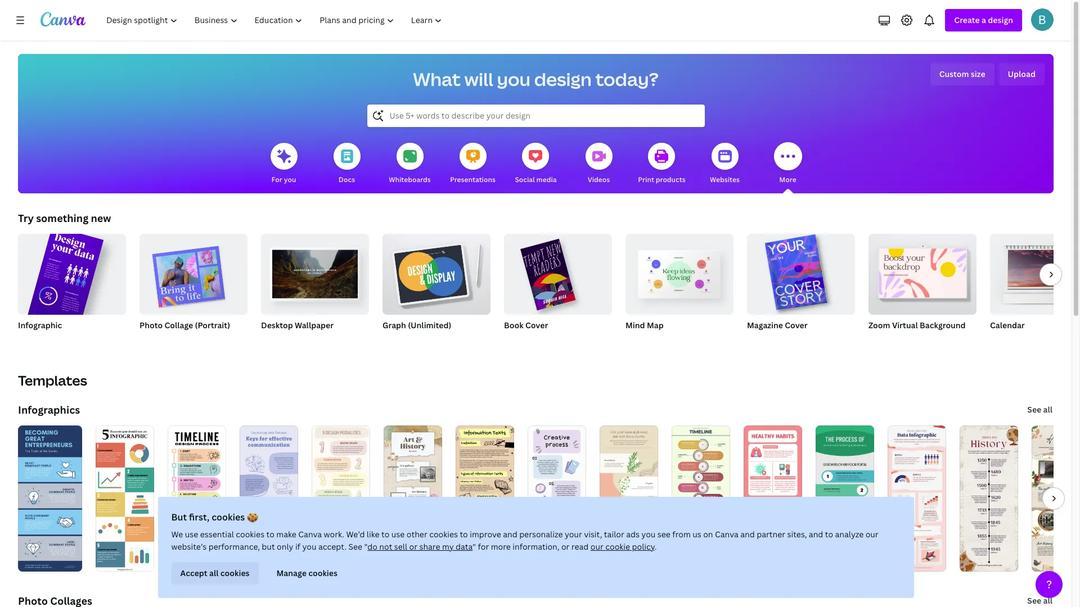 Task type: vqa. For each thing, say whether or not it's contained in the screenshot.
Locally-grown food items: vegetables, fruits, meat, herbs and more More than 30 farmers will present their products 123 Anywhere St., Any City ST 12345 +123-456-7890 Shop local and eat delicious
no



Task type: describe. For each thing, give the bounding box(es) containing it.
do not sell or share my data link
[[368, 542, 473, 553]]

make
[[276, 530, 297, 540]]

we
[[171, 530, 183, 540]]

graph
[[383, 320, 406, 331]]

desktop
[[261, 320, 293, 331]]

see for 1st see all link from the bottom
[[1028, 596, 1042, 607]]

2 vertical spatial all
[[1044, 596, 1053, 607]]

0 vertical spatial all
[[1044, 405, 1053, 415]]

print
[[638, 175, 654, 185]]

cookies up my
[[429, 530, 458, 540]]

create a design button
[[946, 9, 1023, 32]]

will
[[465, 67, 493, 91]]

products
[[656, 175, 686, 185]]

read
[[572, 542, 589, 553]]

whiteboards button
[[389, 135, 431, 194]]

2 and from the left
[[741, 530, 755, 540]]

performance,
[[209, 542, 260, 553]]

1 see all link from the top
[[1027, 399, 1054, 422]]

group for infographic
[[17, 226, 126, 370]]

on
[[704, 530, 713, 540]]

group for desktop wallpaper
[[261, 230, 369, 315]]

essential
[[200, 530, 234, 540]]

see for second see all link from the bottom of the page
[[1028, 405, 1042, 415]]

docs button
[[333, 135, 360, 194]]

book cover
[[504, 320, 548, 331]]

infographic
[[18, 320, 62, 331]]

collage
[[165, 320, 193, 331]]

presentations button
[[450, 135, 496, 194]]

accept all cookies button
[[171, 563, 259, 585]]

mind
[[626, 320, 645, 331]]

calendar group
[[991, 234, 1081, 346]]

upload
[[1008, 69, 1036, 79]]

visit,
[[584, 530, 602, 540]]

videos
[[588, 175, 610, 185]]

you right will
[[497, 67, 531, 91]]

we'd
[[346, 530, 365, 540]]

1 vertical spatial our
[[591, 542, 604, 553]]

do not sell or share my data " for more information, or read our cookie policy .
[[368, 542, 657, 553]]

what
[[413, 67, 461, 91]]

you right if
[[302, 542, 317, 553]]

Search search field
[[390, 105, 682, 127]]

1 canva from the left
[[298, 530, 322, 540]]

partner
[[757, 530, 786, 540]]

size
[[971, 69, 986, 79]]

print products button
[[638, 135, 686, 194]]

desktop wallpaper group
[[261, 230, 369, 346]]

(unlimited)
[[408, 320, 452, 331]]

cookies down performance,
[[221, 568, 250, 579]]

create
[[955, 15, 980, 25]]

🍪
[[247, 512, 258, 524]]

upload button
[[999, 63, 1045, 86]]

only
[[277, 542, 293, 553]]

" inside we use essential cookies to make canva work. we'd like to use other cookies to improve and personalize your visit, tailor ads you see from us on canva and partner sites, and to analyze our website's performance, but only if you accept. see "
[[364, 542, 368, 553]]

but
[[171, 512, 187, 524]]

design inside the "create a design" dropdown button
[[988, 15, 1014, 25]]

see all for second see all link from the bottom of the page
[[1028, 405, 1053, 415]]

cookies up essential
[[212, 512, 245, 524]]

zoom virtual background
[[869, 320, 966, 331]]

2 canva from the left
[[715, 530, 739, 540]]

cookies down 🍪
[[236, 530, 265, 540]]

a
[[982, 15, 987, 25]]

our inside we use essential cookies to make canva work. we'd like to use other cookies to improve and personalize your visit, tailor ads you see from us on canva and partner sites, and to analyze our website's performance, but only if you accept. see "
[[866, 530, 879, 540]]

graph (unlimited) group
[[383, 230, 491, 346]]

1 to from the left
[[267, 530, 275, 540]]

desktop wallpaper
[[261, 320, 334, 331]]

photo collage (portrait)
[[140, 320, 230, 331]]

photo
[[140, 320, 163, 331]]

our cookie policy link
[[591, 542, 655, 553]]

see
[[658, 530, 671, 540]]

book cover group
[[504, 230, 612, 346]]

social media button
[[515, 135, 557, 194]]

more button
[[774, 135, 802, 194]]

3 to from the left
[[460, 530, 468, 540]]

we use essential cookies to make canva work. we'd like to use other cookies to improve and personalize your visit, tailor ads you see from us on canva and partner sites, and to analyze our website's performance, but only if you accept. see "
[[171, 530, 879, 553]]

group for graph (unlimited)
[[383, 230, 491, 315]]

group for mind map
[[626, 230, 734, 315]]

2 to from the left
[[382, 530, 390, 540]]

group for book cover
[[504, 230, 612, 315]]

cover for magazine cover
[[785, 320, 808, 331]]

.
[[655, 542, 657, 553]]

for you
[[272, 175, 296, 185]]

group for magazine cover
[[747, 230, 855, 315]]

cookies down accept.
[[308, 568, 338, 579]]

map
[[647, 320, 664, 331]]

ads
[[626, 530, 640, 540]]

2 or from the left
[[562, 542, 570, 553]]

social media
[[515, 175, 557, 185]]

from
[[673, 530, 691, 540]]

custom size
[[940, 69, 986, 79]]

whiteboards
[[389, 175, 431, 185]]

custom
[[940, 69, 969, 79]]

websites button
[[710, 135, 740, 194]]

magazine cover
[[747, 320, 808, 331]]

more
[[780, 175, 797, 185]]

sites,
[[788, 530, 807, 540]]

presentations
[[450, 175, 496, 185]]

like
[[367, 530, 380, 540]]

policy
[[632, 542, 655, 553]]

websites
[[710, 175, 740, 185]]

data
[[456, 542, 473, 553]]



Task type: locate. For each thing, give the bounding box(es) containing it.
website's
[[171, 542, 207, 553]]

social
[[515, 175, 535, 185]]

accept all cookies
[[180, 568, 250, 579]]

or left read at the right bottom of the page
[[562, 542, 570, 553]]

magazine cover group
[[747, 230, 855, 346]]

top level navigation element
[[99, 9, 452, 32]]

media
[[537, 175, 557, 185]]

canva
[[298, 530, 322, 540], [715, 530, 739, 540]]

improve
[[470, 530, 501, 540]]

2 see all link from the top
[[1027, 590, 1054, 608]]

see
[[1028, 405, 1042, 415], [349, 542, 363, 553], [1028, 596, 1042, 607]]

0 horizontal spatial cover
[[526, 320, 548, 331]]

2 see all from the top
[[1028, 596, 1053, 607]]

brad klo image
[[1032, 8, 1054, 31]]

for
[[272, 175, 282, 185]]

tailor
[[604, 530, 625, 540]]

to up but on the bottom of page
[[267, 530, 275, 540]]

analyze
[[835, 530, 864, 540]]

1 and from the left
[[503, 530, 518, 540]]

new
[[91, 212, 111, 225]]

cover inside magazine cover group
[[785, 320, 808, 331]]

and left the partner
[[741, 530, 755, 540]]

and right 'sites,'
[[809, 530, 824, 540]]

you up 'policy'
[[642, 530, 656, 540]]

1 horizontal spatial design
[[988, 15, 1014, 25]]

0 horizontal spatial or
[[409, 542, 418, 553]]

cover for book cover
[[526, 320, 548, 331]]

0 vertical spatial design
[[988, 15, 1014, 25]]

for you button
[[270, 135, 297, 194]]

1 horizontal spatial "
[[473, 542, 476, 553]]

0 vertical spatial see all
[[1028, 405, 1053, 415]]

4 to from the left
[[825, 530, 834, 540]]

manage
[[277, 568, 307, 579]]

cookie
[[606, 542, 630, 553]]

design up search search field
[[534, 67, 592, 91]]

1 " from the left
[[364, 542, 368, 553]]

what will you design today?
[[413, 67, 659, 91]]

but first, cookies 🍪 dialog
[[158, 498, 914, 599]]

manage cookies
[[277, 568, 338, 579]]

cookies
[[212, 512, 245, 524], [236, 530, 265, 540], [429, 530, 458, 540], [221, 568, 250, 579], [308, 568, 338, 579]]

2 cover from the left
[[785, 320, 808, 331]]

try something new
[[18, 212, 111, 225]]

1 cover from the left
[[526, 320, 548, 331]]

use up website's
[[185, 530, 198, 540]]

design right a
[[988, 15, 1014, 25]]

try
[[18, 212, 34, 225]]

and up do not sell or share my data " for more information, or read our cookie policy . at the bottom of page
[[503, 530, 518, 540]]

cover right book
[[526, 320, 548, 331]]

virtual
[[893, 320, 918, 331]]

templates
[[18, 371, 87, 390]]

to left analyze
[[825, 530, 834, 540]]

more
[[491, 542, 511, 553]]

but
[[262, 542, 275, 553]]

group
[[17, 226, 126, 370], [140, 230, 248, 315], [261, 230, 369, 315], [383, 230, 491, 315], [504, 230, 612, 315], [626, 230, 734, 315], [747, 230, 855, 315], [869, 230, 977, 315], [991, 234, 1081, 315]]

1 see all from the top
[[1028, 405, 1053, 415]]

see inside we use essential cookies to make canva work. we'd like to use other cookies to improve and personalize your visit, tailor ads you see from us on canva and partner sites, and to analyze our website's performance, but only if you accept. see "
[[349, 542, 363, 553]]

zoom virtual background group
[[869, 230, 977, 346]]

us
[[693, 530, 702, 540]]

sell
[[394, 542, 408, 553]]

all inside button
[[209, 568, 219, 579]]

graph (unlimited)
[[383, 320, 452, 331]]

work.
[[324, 530, 344, 540]]

other
[[407, 530, 428, 540]]

or
[[409, 542, 418, 553], [562, 542, 570, 553]]

create a design
[[955, 15, 1014, 25]]

0 vertical spatial see all link
[[1027, 399, 1054, 422]]

to up data
[[460, 530, 468, 540]]

accept
[[180, 568, 207, 579]]

" left for
[[473, 542, 476, 553]]

first,
[[189, 512, 210, 524]]

and
[[503, 530, 518, 540], [741, 530, 755, 540], [809, 530, 824, 540]]

for
[[478, 542, 489, 553]]

all
[[1044, 405, 1053, 415], [209, 568, 219, 579], [1044, 596, 1053, 607]]

0 horizontal spatial design
[[534, 67, 592, 91]]

0 horizontal spatial use
[[185, 530, 198, 540]]

see all for 1st see all link from the bottom
[[1028, 596, 1053, 607]]

3 and from the left
[[809, 530, 824, 540]]

print products
[[638, 175, 686, 185]]

1 horizontal spatial use
[[392, 530, 405, 540]]

1 vertical spatial see all link
[[1027, 590, 1054, 608]]

0 horizontal spatial "
[[364, 542, 368, 553]]

group for calendar
[[991, 234, 1081, 315]]

group for photo collage (portrait)
[[140, 230, 248, 315]]

cover inside book cover group
[[526, 320, 548, 331]]

our down visit,
[[591, 542, 604, 553]]

you right for
[[284, 175, 296, 185]]

to
[[267, 530, 275, 540], [382, 530, 390, 540], [460, 530, 468, 540], [825, 530, 834, 540]]

your
[[565, 530, 582, 540]]

1 horizontal spatial or
[[562, 542, 570, 553]]

infographics
[[18, 404, 80, 417]]

use
[[185, 530, 198, 540], [392, 530, 405, 540]]

docs
[[339, 175, 355, 185]]

videos button
[[586, 135, 613, 194]]

design
[[988, 15, 1014, 25], [534, 67, 592, 91]]

" down like
[[364, 542, 368, 553]]

photo collage (portrait) group
[[140, 230, 248, 346]]

canva up if
[[298, 530, 322, 540]]

calendar
[[991, 320, 1025, 331]]

1 horizontal spatial and
[[741, 530, 755, 540]]

information,
[[513, 542, 560, 553]]

custom size button
[[931, 63, 995, 86]]

do
[[368, 542, 378, 553]]

canva right on
[[715, 530, 739, 540]]

use up 'sell'
[[392, 530, 405, 540]]

1 vertical spatial all
[[209, 568, 219, 579]]

to right like
[[382, 530, 390, 540]]

today?
[[596, 67, 659, 91]]

my
[[442, 542, 454, 553]]

if
[[295, 542, 301, 553]]

infographic group
[[17, 226, 126, 370]]

our
[[866, 530, 879, 540], [591, 542, 604, 553]]

personalize
[[520, 530, 563, 540]]

magazine
[[747, 320, 783, 331]]

mind map group
[[626, 230, 734, 346]]

0 vertical spatial our
[[866, 530, 879, 540]]

0 vertical spatial see
[[1028, 405, 1042, 415]]

1 horizontal spatial our
[[866, 530, 879, 540]]

but first, cookies 🍪
[[171, 512, 258, 524]]

1 horizontal spatial cover
[[785, 320, 808, 331]]

you inside button
[[284, 175, 296, 185]]

zoom
[[869, 320, 891, 331]]

2 horizontal spatial and
[[809, 530, 824, 540]]

None search field
[[367, 105, 705, 127]]

or right 'sell'
[[409, 542, 418, 553]]

see all link
[[1027, 399, 1054, 422], [1027, 590, 1054, 608]]

our right analyze
[[866, 530, 879, 540]]

2 " from the left
[[473, 542, 476, 553]]

1 vertical spatial see all
[[1028, 596, 1053, 607]]

2 use from the left
[[392, 530, 405, 540]]

1 vertical spatial see
[[349, 542, 363, 553]]

2 vertical spatial see
[[1028, 596, 1042, 607]]

1 horizontal spatial canva
[[715, 530, 739, 540]]

1 vertical spatial design
[[534, 67, 592, 91]]

0 horizontal spatial canva
[[298, 530, 322, 540]]

0 horizontal spatial and
[[503, 530, 518, 540]]

0 horizontal spatial our
[[591, 542, 604, 553]]

1 use from the left
[[185, 530, 198, 540]]

not
[[380, 542, 393, 553]]

cover right magazine
[[785, 320, 808, 331]]

1 or from the left
[[409, 542, 418, 553]]

share
[[420, 542, 440, 553]]

mind map
[[626, 320, 664, 331]]

infographics link
[[18, 404, 80, 417]]

manage cookies button
[[268, 563, 347, 585]]

accept.
[[318, 542, 347, 553]]



